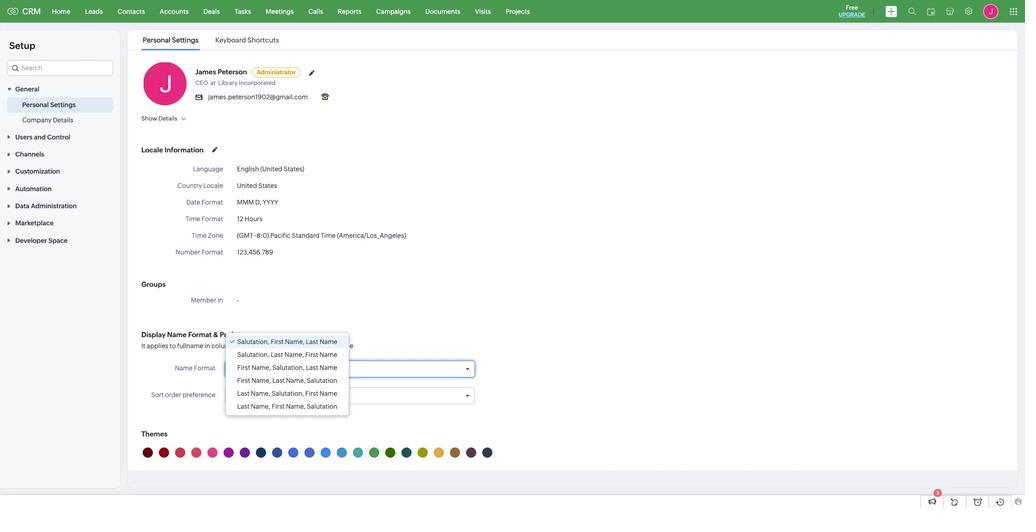 Task type: vqa. For each thing, say whether or not it's contained in the screenshot.


Task type: describe. For each thing, give the bounding box(es) containing it.
time format
[[185, 215, 223, 223]]

d,
[[255, 199, 261, 206]]

(gmt -8:0) pacific standard time (america/los_angeles)
[[237, 232, 406, 239]]

language
[[193, 165, 223, 173]]

&
[[213, 331, 218, 339]]

salutation for first name, last name, salutation
[[307, 377, 337, 384]]

upgrade
[[839, 12, 865, 18]]

company details link
[[22, 116, 73, 125]]

last down first name, salutation, last name
[[272, 377, 285, 384]]

users and control
[[15, 133, 70, 141]]

member
[[191, 297, 216, 304]]

sort
[[151, 391, 164, 399]]

library
[[218, 79, 238, 86]]

preference
[[183, 391, 216, 399]]

12 hours
[[237, 215, 263, 223]]

standard
[[292, 232, 319, 239]]

list
[[243, 342, 252, 350]]

space
[[48, 237, 68, 244]]

library incorporated link
[[218, 79, 278, 86]]

information
[[165, 146, 204, 154]]

last name, first name, salutation
[[237, 403, 337, 410]]

0 vertical spatial settings
[[172, 36, 199, 44]]

country locale
[[177, 182, 223, 189]]

format for time
[[202, 215, 223, 223]]

time right standard
[[321, 232, 336, 239]]

james.peterson1902@gmail.com
[[208, 93, 308, 101]]

reports link
[[330, 0, 369, 22]]

profile image
[[984, 4, 998, 19]]

control
[[47, 133, 70, 141]]

marketplace
[[15, 220, 54, 227]]

reports
[[338, 8, 361, 15]]

sort order preference
[[151, 391, 216, 399]]

last down fields
[[306, 364, 318, 372]]

incorporated
[[239, 79, 276, 86]]

time for time format
[[185, 215, 200, 223]]

format for number
[[202, 249, 223, 256]]

first name, salutation, last name
[[237, 364, 337, 372]]

states)
[[284, 165, 304, 173]]

list containing personal settings
[[134, 30, 287, 50]]

calls
[[308, 8, 323, 15]]

1 vertical spatial -
[[237, 297, 239, 304]]

view,
[[253, 342, 268, 350]]

0 vertical spatial locale
[[141, 146, 163, 154]]

name inside field
[[312, 365, 330, 373]]

personal inside list
[[143, 36, 170, 44]]

documents link
[[418, 0, 468, 22]]

first name, last name, salutation
[[237, 377, 337, 384]]

format for name
[[194, 364, 216, 372]]

developer space button
[[0, 232, 120, 249]]

show
[[141, 115, 157, 122]]

leads
[[85, 8, 103, 15]]

projects link
[[498, 0, 537, 22]]

ceo at library incorporated
[[195, 79, 276, 86]]

projects
[[506, 8, 530, 15]]

(america/los_angeles)
[[337, 232, 406, 239]]

deals
[[203, 8, 220, 15]]

visits link
[[468, 0, 498, 22]]

1 vertical spatial locale
[[203, 182, 223, 189]]

name inside display name format & preferences it applies to fullname in column of list view, lookup fields and user name
[[167, 331, 187, 339]]

salutation for last name, first name, salutation
[[307, 403, 337, 410]]

12
[[237, 215, 243, 223]]

company details
[[22, 117, 73, 124]]

automation
[[15, 185, 52, 193]]

settings inside general region
[[50, 101, 76, 109]]

none field 'search'
[[7, 60, 113, 76]]

mmm d, yyyy
[[237, 199, 278, 206]]

order
[[165, 391, 181, 399]]

salutation, first name, last name inside field
[[230, 365, 330, 373]]

data administration button
[[0, 197, 120, 214]]

tasks link
[[227, 0, 258, 22]]

name
[[336, 342, 353, 350]]

contacts
[[118, 8, 145, 15]]

tree containing salutation, first name, last name
[[226, 333, 349, 415]]

data administration
[[15, 202, 77, 210]]

fields
[[292, 342, 308, 350]]

automation button
[[0, 180, 120, 197]]

and inside display name format & preferences it applies to fullname in column of list view, lookup fields and user name
[[309, 342, 321, 350]]

general
[[15, 86, 39, 93]]

search element
[[903, 0, 922, 23]]

leads link
[[78, 0, 110, 22]]

0 vertical spatial personal settings
[[143, 36, 199, 44]]

and inside 'dropdown button'
[[34, 133, 46, 141]]

marketplace button
[[0, 214, 120, 232]]

english (united states)
[[237, 165, 304, 173]]



Task type: locate. For each thing, give the bounding box(es) containing it.
personal settings link up company details
[[22, 100, 76, 110]]

format down fullname
[[194, 364, 216, 372]]

2 salutation from the top
[[307, 403, 337, 410]]

Search text field
[[7, 61, 113, 75]]

lookup
[[270, 342, 290, 350]]

in right member
[[218, 297, 223, 304]]

1 horizontal spatial personal settings link
[[141, 36, 200, 44]]

display
[[141, 331, 166, 339]]

time zone
[[192, 232, 223, 239]]

number
[[176, 249, 200, 256]]

first
[[271, 338, 284, 346], [305, 351, 318, 359], [237, 364, 250, 372], [263, 365, 276, 373], [237, 377, 250, 384], [305, 390, 318, 397], [272, 403, 285, 410]]

preferences
[[220, 331, 260, 339]]

english
[[237, 165, 259, 173]]

shortcuts
[[247, 36, 279, 44]]

1 horizontal spatial personal
[[143, 36, 170, 44]]

1 horizontal spatial in
[[218, 297, 223, 304]]

display name format & preferences it applies to fullname in column of list view, lookup fields and user name
[[141, 331, 353, 350]]

column
[[212, 342, 234, 350]]

member in
[[191, 297, 223, 304]]

keyboard shortcuts link
[[214, 36, 280, 44]]

0 vertical spatial and
[[34, 133, 46, 141]]

settings
[[172, 36, 199, 44], [50, 101, 76, 109]]

users and control button
[[0, 128, 120, 145]]

customization button
[[0, 163, 120, 180]]

locale down show
[[141, 146, 163, 154]]

personal down accounts 'link'
[[143, 36, 170, 44]]

applies
[[147, 342, 168, 350]]

salutation, inside field
[[230, 365, 262, 373]]

format up zone
[[202, 215, 223, 223]]

and left user
[[309, 342, 321, 350]]

profile element
[[978, 0, 1004, 22]]

fullname
[[177, 342, 203, 350]]

in left "column"
[[205, 342, 210, 350]]

salutation down user
[[307, 377, 337, 384]]

1 horizontal spatial locale
[[203, 182, 223, 189]]

date
[[186, 199, 200, 206]]

last down lookup
[[271, 351, 283, 359]]

country
[[177, 182, 202, 189]]

personal settings link for keyboard shortcuts link
[[141, 36, 200, 44]]

personal settings down accounts 'link'
[[143, 36, 199, 44]]

- right (gmt
[[255, 232, 257, 239]]

to
[[170, 342, 176, 350]]

1 vertical spatial settings
[[50, 101, 76, 109]]

documents
[[425, 8, 460, 15]]

details up users and control 'dropdown button'
[[53, 117, 73, 124]]

customization
[[15, 168, 60, 175]]

create menu image
[[886, 6, 897, 17]]

last name, salutation, first name
[[237, 390, 337, 397]]

details
[[158, 115, 177, 122], [53, 117, 73, 124]]

data
[[15, 202, 30, 210]]

0 vertical spatial personal
[[143, 36, 170, 44]]

settings down accounts
[[172, 36, 199, 44]]

first inside field
[[263, 365, 276, 373]]

-
[[255, 232, 257, 239], [237, 297, 239, 304]]

campaigns link
[[369, 0, 418, 22]]

(gmt
[[237, 232, 253, 239]]

personal inside general region
[[22, 101, 49, 109]]

search image
[[908, 7, 916, 15]]

developer
[[15, 237, 47, 244]]

calendar image
[[927, 8, 935, 15]]

(united
[[260, 165, 282, 173]]

0 horizontal spatial personal settings link
[[22, 100, 76, 110]]

peterson
[[218, 68, 247, 76]]

keyboard
[[215, 36, 246, 44]]

personal settings link
[[141, 36, 200, 44], [22, 100, 76, 110]]

groups
[[141, 280, 166, 288]]

Salutation, First Name, Last Name field
[[225, 361, 474, 377]]

home
[[52, 8, 70, 15]]

last right 'preference'
[[237, 390, 250, 397]]

1 vertical spatial salutation, first name, last name
[[230, 365, 330, 373]]

1 vertical spatial and
[[309, 342, 321, 350]]

1 vertical spatial personal settings link
[[22, 100, 76, 110]]

details right show
[[158, 115, 177, 122]]

accounts
[[160, 8, 189, 15]]

0 horizontal spatial -
[[237, 297, 239, 304]]

home link
[[45, 0, 78, 22]]

0 vertical spatial in
[[218, 297, 223, 304]]

mmm
[[237, 199, 254, 206]]

details for show details
[[158, 115, 177, 122]]

details for company details
[[53, 117, 73, 124]]

and right users
[[34, 133, 46, 141]]

personal
[[143, 36, 170, 44], [22, 101, 49, 109]]

tree
[[226, 333, 349, 415]]

administrator
[[257, 69, 296, 76]]

format up fullname
[[188, 331, 212, 339]]

personal settings
[[143, 36, 199, 44], [22, 101, 76, 109]]

0 horizontal spatial and
[[34, 133, 46, 141]]

show details
[[141, 115, 177, 122]]

0 vertical spatial salutation
[[307, 377, 337, 384]]

administration
[[31, 202, 77, 210]]

1 vertical spatial personal
[[22, 101, 49, 109]]

personal settings link for the company details link
[[22, 100, 76, 110]]

123,456.789
[[237, 249, 273, 256]]

general button
[[0, 80, 120, 98]]

salutation down last name, salutation, first name
[[307, 403, 337, 410]]

personal up company
[[22, 101, 49, 109]]

0 horizontal spatial personal settings
[[22, 101, 76, 109]]

locale information
[[141, 146, 204, 154]]

0 vertical spatial personal settings link
[[141, 36, 200, 44]]

create menu element
[[880, 0, 903, 22]]

pacific
[[270, 232, 291, 239]]

meetings link
[[258, 0, 301, 22]]

developer space
[[15, 237, 68, 244]]

last inside field
[[299, 365, 311, 373]]

number format
[[176, 249, 223, 256]]

details inside general region
[[53, 117, 73, 124]]

time for time zone
[[192, 232, 207, 239]]

personal settings up company details
[[22, 101, 76, 109]]

and
[[34, 133, 46, 141], [309, 342, 321, 350]]

0 horizontal spatial settings
[[50, 101, 76, 109]]

1 vertical spatial in
[[205, 342, 210, 350]]

0 horizontal spatial personal
[[22, 101, 49, 109]]

1 horizontal spatial details
[[158, 115, 177, 122]]

salutation, first name, last name up first name, last name, salutation
[[230, 365, 330, 373]]

0 vertical spatial -
[[255, 232, 257, 239]]

last up first name, last name, salutation
[[299, 365, 311, 373]]

8:0)
[[257, 232, 269, 239]]

last left user
[[306, 338, 318, 346]]

settings down general dropdown button at left top
[[50, 101, 76, 109]]

channels
[[15, 151, 44, 158]]

campaigns
[[376, 8, 411, 15]]

format down zone
[[202, 249, 223, 256]]

users
[[15, 133, 33, 141]]

1 vertical spatial personal settings
[[22, 101, 76, 109]]

1 vertical spatial salutation
[[307, 403, 337, 410]]

0 horizontal spatial details
[[53, 117, 73, 124]]

in inside display name format & preferences it applies to fullname in column of list view, lookup fields and user name
[[205, 342, 210, 350]]

crm link
[[7, 6, 41, 16]]

1 horizontal spatial -
[[255, 232, 257, 239]]

in
[[218, 297, 223, 304], [205, 342, 210, 350]]

hours
[[245, 215, 263, 223]]

deals link
[[196, 0, 227, 22]]

2
[[936, 490, 939, 496]]

user
[[322, 342, 335, 350]]

name, inside salutation, first name, last name field
[[278, 365, 297, 373]]

list
[[134, 30, 287, 50]]

name format
[[175, 364, 216, 372]]

general region
[[0, 98, 120, 128]]

format inside display name format & preferences it applies to fullname in column of list view, lookup fields and user name
[[188, 331, 212, 339]]

ceo
[[195, 79, 208, 86]]

crm
[[22, 6, 41, 16]]

0 horizontal spatial in
[[205, 342, 210, 350]]

name
[[167, 331, 187, 339], [320, 338, 337, 346], [320, 351, 337, 359], [320, 364, 337, 372], [175, 364, 193, 372], [312, 365, 330, 373], [320, 390, 337, 397]]

united states
[[237, 182, 277, 189]]

last
[[306, 338, 318, 346], [271, 351, 283, 359], [306, 364, 318, 372], [299, 365, 311, 373], [272, 377, 285, 384], [237, 390, 250, 397], [237, 403, 250, 410]]

yyyy
[[263, 199, 278, 206]]

personal settings inside general region
[[22, 101, 76, 109]]

personal settings link inside general region
[[22, 100, 76, 110]]

1 horizontal spatial personal settings
[[143, 36, 199, 44]]

of
[[236, 342, 242, 350]]

salutation,
[[237, 338, 269, 346], [237, 351, 269, 359], [272, 364, 305, 372], [230, 365, 262, 373], [272, 390, 304, 397]]

format for date
[[202, 199, 223, 206]]

0 horizontal spatial locale
[[141, 146, 163, 154]]

tasks
[[235, 8, 251, 15]]

last down last name, salutation, first name
[[237, 403, 250, 410]]

time left zone
[[192, 232, 207, 239]]

themes
[[141, 430, 168, 438]]

locale down language
[[203, 182, 223, 189]]

salutation, first name, last name up salutation, last name, first name
[[237, 338, 337, 346]]

format up time format
[[202, 199, 223, 206]]

free
[[846, 4, 858, 11]]

0 vertical spatial salutation, first name, last name
[[237, 338, 337, 346]]

1 salutation from the top
[[307, 377, 337, 384]]

1 horizontal spatial settings
[[172, 36, 199, 44]]

1 horizontal spatial and
[[309, 342, 321, 350]]

accounts link
[[152, 0, 196, 22]]

contacts link
[[110, 0, 152, 22]]

free upgrade
[[839, 4, 865, 18]]

None field
[[7, 60, 113, 76], [225, 388, 474, 404], [225, 388, 474, 404]]

time down date
[[185, 215, 200, 223]]

states
[[258, 182, 277, 189]]

james
[[195, 68, 216, 76]]

personal settings link down accounts 'link'
[[141, 36, 200, 44]]

- right member in
[[237, 297, 239, 304]]



